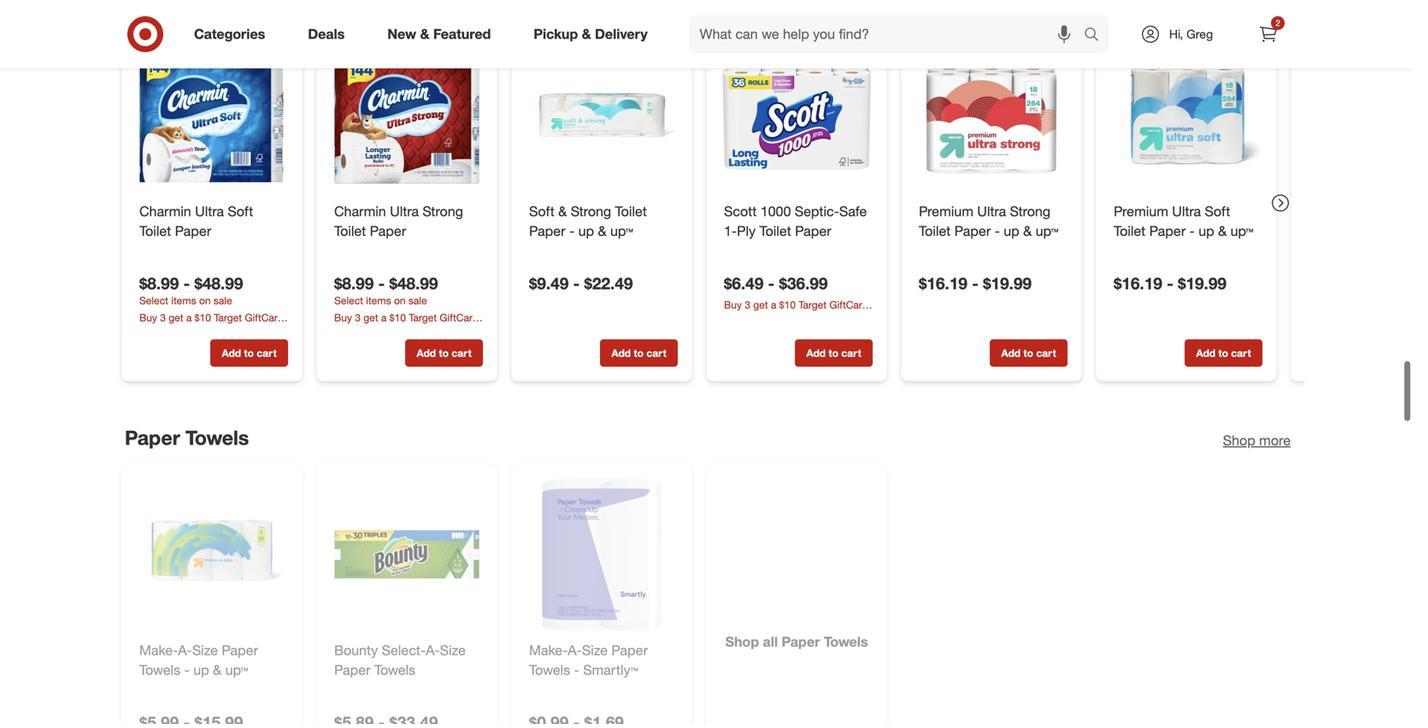 Task type: vqa. For each thing, say whether or not it's contained in the screenshot.
"Snow"
no



Task type: describe. For each thing, give the bounding box(es) containing it.
cart for charmin ultra soft toilet paper
[[257, 326, 277, 339]]

on for charmin ultra strong toilet paper
[[394, 273, 406, 286]]

premium ultra soft toilet paper - up & up™ link
[[1114, 181, 1260, 220]]

add to cart for premium ultra soft toilet paper - up & up™
[[1197, 326, 1252, 339]]

soft for premium ultra soft toilet paper - up & up™
[[1205, 182, 1231, 199]]

soft inside soft & strong toilet paper - up & up™
[[529, 182, 555, 199]]

paper inside make-a-size paper towels - smartly™
[[612, 622, 648, 638]]

pickup & delivery link
[[519, 15, 669, 53]]

- for make-a-size paper towels - smartly™
[[574, 641, 580, 658]]

paper inside premium ultra soft toilet paper - up & up™
[[1150, 202, 1186, 219]]

new
[[388, 26, 417, 42]]

toilet for premium ultra soft toilet paper - up & up™
[[1114, 202, 1146, 219]]

smartly™
[[583, 641, 638, 658]]

- for soft & strong toilet paper - up & up™
[[570, 202, 575, 219]]

scott 1000 septic-safe 1-ply toilet paper
[[724, 182, 867, 219]]

charmin ultra strong toilet paper
[[334, 182, 463, 219]]

items for charmin ultra strong toilet paper
[[366, 273, 391, 286]]

up™ for soft & strong toilet paper - up & up™
[[611, 202, 633, 219]]

bounty select-a-size paper towels link
[[334, 620, 480, 659]]

soft & strong toilet paper - up & up™ link
[[529, 181, 675, 220]]

add to cart for charmin ultra soft toilet paper
[[222, 326, 277, 339]]

up™ for premium ultra soft toilet paper - up & up™
[[1231, 202, 1254, 219]]

scott 1000 septic-safe 1-ply toilet paper link
[[724, 181, 870, 220]]

up for premium ultra strong toilet paper - up & up™
[[1004, 202, 1020, 219]]

strong for premium ultra strong toilet paper - up & up™
[[1010, 182, 1051, 199]]

add for charmin ultra strong toilet paper
[[417, 326, 436, 339]]

premium ultra strong toilet paper - up & up™
[[919, 182, 1059, 219]]

sale for charmin ultra strong toilet paper
[[409, 273, 427, 286]]

ultra for premium ultra soft toilet paper - up & up™
[[1173, 182, 1202, 199]]

septic-
[[795, 182, 840, 199]]

up for soft & strong toilet paper - up & up™
[[579, 202, 594, 219]]

up for premium ultra soft toilet paper - up & up™
[[1199, 202, 1215, 219]]

cart for charmin ultra strong toilet paper
[[452, 326, 472, 339]]

add to cart button for charmin ultra strong toilet paper
[[405, 319, 483, 346]]

a- inside the bounty select-a-size paper towels
[[426, 622, 440, 638]]

hi, greg
[[1170, 27, 1214, 41]]

towels inside make-a-size paper towels - up & up™
[[139, 641, 181, 658]]

ultra for charmin ultra soft toilet paper
[[195, 182, 224, 199]]

make- for make-a-size paper towels - up & up™
[[139, 622, 178, 638]]

- for premium ultra strong toilet paper - up & up™
[[995, 202, 1000, 219]]

paper inside premium ultra strong toilet paper - up & up™
[[955, 202, 991, 219]]

& inside make-a-size paper towels - up & up™
[[213, 641, 222, 658]]

ultra for charmin ultra strong toilet paper
[[390, 182, 419, 199]]

toilet inside scott 1000 septic-safe 1-ply toilet paper
[[760, 202, 792, 219]]

strong for charmin ultra strong toilet paper
[[423, 182, 463, 199]]

up for make-a-size paper towels - up & up™
[[193, 641, 209, 658]]

toilet for charmin ultra strong toilet paper
[[334, 202, 366, 219]]

size for make-a-size paper towels - smartly™
[[582, 622, 608, 638]]

safe
[[840, 182, 867, 199]]

categories
[[194, 26, 265, 42]]

add to cart for charmin ultra strong toilet paper
[[417, 326, 472, 339]]

1-
[[724, 202, 737, 219]]

search button
[[1077, 15, 1118, 56]]

to for charmin ultra soft toilet paper
[[244, 326, 254, 339]]

- for make-a-size paper towels - up & up™
[[184, 641, 190, 658]]

add for soft & strong toilet paper - up & up™
[[612, 326, 631, 339]]

size for make-a-size paper towels - up & up™
[[192, 622, 218, 638]]

new & featured link
[[373, 15, 512, 53]]

hi,
[[1170, 27, 1184, 41]]

select for charmin ultra soft toilet paper
[[139, 273, 168, 286]]

greg
[[1187, 27, 1214, 41]]

add to cart for soft & strong toilet paper - up & up™
[[612, 326, 667, 339]]

a- for make-a-size paper towels - up & up™
[[178, 622, 192, 638]]

select-
[[382, 622, 426, 638]]

delivery
[[595, 26, 648, 42]]

select items on sale for charmin ultra soft toilet paper
[[139, 273, 232, 286]]

paper inside "charmin ultra strong toilet paper"
[[370, 202, 406, 219]]

2
[[1276, 18, 1281, 28]]

to for premium ultra soft toilet paper - up & up™
[[1219, 326, 1229, 339]]

toilet for soft & strong toilet paper - up & up™
[[615, 182, 647, 199]]

add to cart button for charmin ultra soft toilet paper
[[210, 319, 288, 346]]



Task type: locate. For each thing, give the bounding box(es) containing it.
2 horizontal spatial size
[[582, 622, 608, 638]]

1 horizontal spatial strong
[[571, 182, 612, 199]]

pickup
[[534, 26, 578, 42]]

paper towels
[[125, 405, 249, 429]]

add to cart button for scott 1000 septic-safe 1-ply toilet paper
[[795, 319, 873, 346]]

add to cart button for premium ultra soft toilet paper - up & up™
[[1185, 319, 1263, 346]]

a-
[[178, 622, 192, 638], [426, 622, 440, 638], [568, 622, 582, 638]]

toilet inside "charmin ultra strong toilet paper"
[[334, 202, 366, 219]]

3 strong from the left
[[1010, 182, 1051, 199]]

a- inside make-a-size paper towels - up & up™
[[178, 622, 192, 638]]

5 to from the left
[[1024, 326, 1034, 339]]

cart
[[257, 326, 277, 339], [452, 326, 472, 339], [647, 326, 667, 339], [842, 326, 862, 339], [1037, 326, 1057, 339], [1232, 326, 1252, 339]]

soft inside premium ultra soft toilet paper - up & up™
[[1205, 182, 1231, 199]]

charmin for charmin ultra soft toilet paper
[[139, 182, 191, 199]]

add for premium ultra soft toilet paper - up & up™
[[1197, 326, 1216, 339]]

1 cart from the left
[[257, 326, 277, 339]]

1 select from the left
[[139, 273, 168, 286]]

cart for scott 1000 septic-safe 1-ply toilet paper
[[842, 326, 862, 339]]

a- inside make-a-size paper towels - smartly™
[[568, 622, 582, 638]]

strong for soft & strong toilet paper - up & up™
[[571, 182, 612, 199]]

2 add from the left
[[417, 326, 436, 339]]

0 horizontal spatial charmin
[[139, 182, 191, 199]]

2 link
[[1250, 15, 1288, 53]]

toilet inside premium ultra soft toilet paper - up & up™
[[1114, 202, 1146, 219]]

select
[[139, 273, 168, 286], [334, 273, 363, 286]]

up™ for make-a-size paper towels - up & up™
[[225, 641, 248, 658]]

3 ultra from the left
[[978, 182, 1007, 199]]

items down charmin ultra soft toilet paper
[[171, 273, 196, 286]]

2 strong from the left
[[571, 182, 612, 199]]

add for charmin ultra soft toilet paper
[[222, 326, 241, 339]]

2 horizontal spatial strong
[[1010, 182, 1051, 199]]

cart for premium ultra strong toilet paper - up & up™
[[1037, 326, 1057, 339]]

& inside new & featured link
[[420, 26, 430, 42]]

0 horizontal spatial on
[[199, 273, 211, 286]]

& inside premium ultra strong toilet paper - up & up™
[[1024, 202, 1032, 219]]

0 horizontal spatial a-
[[178, 622, 192, 638]]

up inside make-a-size paper towels - up & up™
[[193, 641, 209, 658]]

items
[[171, 273, 196, 286], [366, 273, 391, 286]]

select items on sale
[[139, 273, 232, 286], [334, 273, 427, 286]]

add for scott 1000 septic-safe 1-ply toilet paper
[[807, 326, 826, 339]]

&
[[420, 26, 430, 42], [582, 26, 591, 42], [559, 182, 567, 199], [598, 202, 607, 219], [1024, 202, 1032, 219], [1219, 202, 1227, 219], [213, 641, 222, 658]]

select items on sale down charmin ultra soft toilet paper
[[139, 273, 232, 286]]

3 add to cart from the left
[[612, 326, 667, 339]]

2 select from the left
[[334, 273, 363, 286]]

1 soft from the left
[[228, 182, 253, 199]]

up™ inside premium ultra soft toilet paper - up & up™
[[1231, 202, 1254, 219]]

premium ultra strong toilet paper - up & up™ link
[[919, 181, 1065, 220]]

5 cart from the left
[[1037, 326, 1057, 339]]

select items on sale down "charmin ultra strong toilet paper"
[[334, 273, 427, 286]]

soft & strong toilet paper - up & up™ image
[[526, 19, 678, 171], [526, 19, 678, 171]]

deals
[[308, 26, 345, 42]]

ultra inside premium ultra soft toilet paper - up & up™
[[1173, 182, 1202, 199]]

charmin ultra strong toilet paper link
[[334, 181, 480, 220]]

sale for charmin ultra soft toilet paper
[[214, 273, 232, 286]]

ultra
[[195, 182, 224, 199], [390, 182, 419, 199], [978, 182, 1007, 199], [1173, 182, 1202, 199]]

paper
[[175, 202, 211, 219], [370, 202, 406, 219], [529, 202, 566, 219], [795, 202, 832, 219], [955, 202, 991, 219], [1150, 202, 1186, 219], [125, 405, 180, 429], [222, 622, 258, 638], [612, 622, 648, 638], [334, 641, 371, 658]]

featured
[[433, 26, 491, 42]]

on down charmin ultra soft toilet paper link
[[199, 273, 211, 286]]

cart for soft & strong toilet paper - up & up™
[[647, 326, 667, 339]]

to for soft & strong toilet paper - up & up™
[[634, 326, 644, 339]]

bounty select-a-size paper towels
[[334, 622, 466, 658]]

ultra inside charmin ultra soft toilet paper
[[195, 182, 224, 199]]

6 add from the left
[[1197, 326, 1216, 339]]

make-a-size paper towels - smartly™ image
[[526, 458, 678, 610], [526, 458, 678, 610]]

0 horizontal spatial size
[[192, 622, 218, 638]]

strong inside premium ultra strong toilet paper - up & up™
[[1010, 182, 1051, 199]]

up™ inside soft & strong toilet paper - up & up™
[[611, 202, 633, 219]]

toilet
[[615, 182, 647, 199], [139, 202, 171, 219], [334, 202, 366, 219], [760, 202, 792, 219], [919, 202, 951, 219], [1114, 202, 1146, 219]]

2 charmin from the left
[[334, 182, 386, 199]]

1 to from the left
[[244, 326, 254, 339]]

up inside premium ultra strong toilet paper - up & up™
[[1004, 202, 1020, 219]]

charmin inside "charmin ultra strong toilet paper"
[[334, 182, 386, 199]]

1 strong from the left
[[423, 182, 463, 199]]

make- inside make-a-size paper towels - smartly™
[[529, 622, 568, 638]]

sale down charmin ultra strong toilet paper link at the left top
[[409, 273, 427, 286]]

1 premium from the left
[[919, 182, 974, 199]]

6 to from the left
[[1219, 326, 1229, 339]]

2 horizontal spatial a-
[[568, 622, 582, 638]]

to for charmin ultra strong toilet paper
[[439, 326, 449, 339]]

1 horizontal spatial charmin
[[334, 182, 386, 199]]

charmin for charmin ultra strong toilet paper
[[334, 182, 386, 199]]

bounty select-a-size paper towels image
[[331, 458, 483, 610], [331, 458, 483, 610]]

to for scott 1000 septic-safe 1-ply toilet paper
[[829, 326, 839, 339]]

up inside soft & strong toilet paper - up & up™
[[579, 202, 594, 219]]

3 add from the left
[[612, 326, 631, 339]]

towels inside make-a-size paper towels - smartly™
[[529, 641, 570, 658]]

2 ultra from the left
[[390, 182, 419, 199]]

deals link
[[294, 15, 366, 53]]

2 add to cart from the left
[[417, 326, 472, 339]]

new & featured
[[388, 26, 491, 42]]

2 sale from the left
[[409, 273, 427, 286]]

ultra inside premium ultra strong toilet paper - up & up™
[[978, 182, 1007, 199]]

4 add to cart button from the left
[[795, 319, 873, 346]]

2 to from the left
[[439, 326, 449, 339]]

1 horizontal spatial size
[[440, 622, 466, 638]]

3 cart from the left
[[647, 326, 667, 339]]

size inside the bounty select-a-size paper towels
[[440, 622, 466, 638]]

2 add to cart button from the left
[[405, 319, 483, 346]]

-
[[570, 202, 575, 219], [995, 202, 1000, 219], [1190, 202, 1195, 219], [184, 641, 190, 658], [574, 641, 580, 658]]

add
[[222, 326, 241, 339], [417, 326, 436, 339], [612, 326, 631, 339], [807, 326, 826, 339], [1002, 326, 1021, 339], [1197, 326, 1216, 339]]

1 a- from the left
[[178, 622, 192, 638]]

1 size from the left
[[192, 622, 218, 638]]

& inside premium ultra soft toilet paper - up & up™
[[1219, 202, 1227, 219]]

a- for make-a-size paper towels - smartly™
[[568, 622, 582, 638]]

toilet inside premium ultra strong toilet paper - up & up™
[[919, 202, 951, 219]]

1 horizontal spatial sale
[[409, 273, 427, 286]]

0 horizontal spatial select items on sale
[[139, 273, 232, 286]]

scott
[[724, 182, 757, 199]]

1 horizontal spatial on
[[394, 273, 406, 286]]

on
[[199, 273, 211, 286], [394, 273, 406, 286]]

0 horizontal spatial make-
[[139, 622, 178, 638]]

1 add from the left
[[222, 326, 241, 339]]

up™
[[611, 202, 633, 219], [1036, 202, 1059, 219], [1231, 202, 1254, 219], [225, 641, 248, 658]]

2 items from the left
[[366, 273, 391, 286]]

premium ultra soft toilet paper - up & up™ image
[[1111, 19, 1263, 171], [1111, 19, 1263, 171]]

make-
[[139, 622, 178, 638], [529, 622, 568, 638]]

toilet inside charmin ultra soft toilet paper
[[139, 202, 171, 219]]

to
[[244, 326, 254, 339], [439, 326, 449, 339], [634, 326, 644, 339], [829, 326, 839, 339], [1024, 326, 1034, 339], [1219, 326, 1229, 339]]

1000
[[761, 182, 791, 199]]

- inside premium ultra strong toilet paper - up & up™
[[995, 202, 1000, 219]]

3 a- from the left
[[568, 622, 582, 638]]

categories link
[[180, 15, 287, 53]]

soft inside charmin ultra soft toilet paper
[[228, 182, 253, 199]]

on down "charmin ultra strong toilet paper"
[[394, 273, 406, 286]]

soft & strong toilet paper - up & up™
[[529, 182, 647, 219]]

2 soft from the left
[[529, 182, 555, 199]]

1 add to cart from the left
[[222, 326, 277, 339]]

6 cart from the left
[[1232, 326, 1252, 339]]

ultra for premium ultra strong toilet paper - up & up™
[[978, 182, 1007, 199]]

toilet inside soft & strong toilet paper - up & up™
[[615, 182, 647, 199]]

paper inside the bounty select-a-size paper towels
[[334, 641, 371, 658]]

charmin ultra strong toilet paper image
[[331, 19, 483, 171], [331, 19, 483, 171]]

4 to from the left
[[829, 326, 839, 339]]

make-a-size paper towels - up & up™
[[139, 622, 258, 658]]

3 to from the left
[[634, 326, 644, 339]]

premium ultra soft toilet paper - up & up™
[[1114, 182, 1254, 219]]

sale
[[214, 273, 232, 286], [409, 273, 427, 286]]

& inside pickup & delivery link
[[582, 26, 591, 42]]

1 ultra from the left
[[195, 182, 224, 199]]

to for premium ultra strong toilet paper - up & up™
[[1024, 326, 1034, 339]]

3 size from the left
[[582, 622, 608, 638]]

4 cart from the left
[[842, 326, 862, 339]]

1 horizontal spatial select
[[334, 273, 363, 286]]

ultra inside "charmin ultra strong toilet paper"
[[390, 182, 419, 199]]

soft for charmin ultra soft toilet paper
[[228, 182, 253, 199]]

size inside make-a-size paper towels - smartly™
[[582, 622, 608, 638]]

0 horizontal spatial strong
[[423, 182, 463, 199]]

items down "charmin ultra strong toilet paper"
[[366, 273, 391, 286]]

- inside make-a-size paper towels - smartly™
[[574, 641, 580, 658]]

premium for premium ultra soft toilet paper - up & up™
[[1114, 182, 1169, 199]]

strong
[[423, 182, 463, 199], [571, 182, 612, 199], [1010, 182, 1051, 199]]

0 horizontal spatial premium
[[919, 182, 974, 199]]

charmin
[[139, 182, 191, 199], [334, 182, 386, 199]]

4 add to cart from the left
[[807, 326, 862, 339]]

2 cart from the left
[[452, 326, 472, 339]]

6 add to cart from the left
[[1197, 326, 1252, 339]]

2 premium from the left
[[1114, 182, 1169, 199]]

make-a-size paper towels - smartly™ link
[[529, 620, 675, 659]]

1 select items on sale from the left
[[139, 273, 232, 286]]

What can we help you find? suggestions appear below search field
[[690, 15, 1089, 53]]

size inside make-a-size paper towels - up & up™
[[192, 622, 218, 638]]

4 ultra from the left
[[1173, 182, 1202, 199]]

5 add to cart from the left
[[1002, 326, 1057, 339]]

charmin inside charmin ultra soft toilet paper
[[139, 182, 191, 199]]

1 make- from the left
[[139, 622, 178, 638]]

- for premium ultra soft toilet paper - up & up™
[[1190, 202, 1195, 219]]

up™ inside premium ultra strong toilet paper - up & up™
[[1036, 202, 1059, 219]]

pickup & delivery
[[534, 26, 648, 42]]

premium ultra strong toilet paper - up & up™ image
[[916, 19, 1068, 171], [916, 19, 1068, 171]]

2 horizontal spatial soft
[[1205, 182, 1231, 199]]

up inside premium ultra soft toilet paper - up & up™
[[1199, 202, 1215, 219]]

1 horizontal spatial soft
[[529, 182, 555, 199]]

1 horizontal spatial premium
[[1114, 182, 1169, 199]]

select for charmin ultra strong toilet paper
[[334, 273, 363, 286]]

make-a-size paper towels - smartly™
[[529, 622, 648, 658]]

make- inside make-a-size paper towels - up & up™
[[139, 622, 178, 638]]

2 on from the left
[[394, 273, 406, 286]]

up
[[579, 202, 594, 219], [1004, 202, 1020, 219], [1199, 202, 1215, 219], [193, 641, 209, 658]]

ply
[[737, 202, 756, 219]]

1 charmin from the left
[[139, 182, 191, 199]]

3 soft from the left
[[1205, 182, 1231, 199]]

1 on from the left
[[199, 273, 211, 286]]

premium
[[919, 182, 974, 199], [1114, 182, 1169, 199]]

1 horizontal spatial select items on sale
[[334, 273, 427, 286]]

add to cart button
[[210, 319, 288, 346], [405, 319, 483, 346], [600, 319, 678, 346], [795, 319, 873, 346], [990, 319, 1068, 346], [1185, 319, 1263, 346]]

1 items from the left
[[171, 273, 196, 286]]

1 add to cart button from the left
[[210, 319, 288, 346]]

add to cart for premium ultra strong toilet paper - up & up™
[[1002, 326, 1057, 339]]

paper inside soft & strong toilet paper - up & up™
[[529, 202, 566, 219]]

5 add from the left
[[1002, 326, 1021, 339]]

make-a-size paper towels - up & up™ link
[[139, 620, 285, 659]]

premium for premium ultra strong toilet paper - up & up™
[[919, 182, 974, 199]]

2 size from the left
[[440, 622, 466, 638]]

towels inside the bounty select-a-size paper towels
[[375, 641, 416, 658]]

scott 1000 septic-safe 1-ply toilet paper image
[[721, 19, 873, 171], [721, 19, 873, 171]]

0 horizontal spatial select
[[139, 273, 168, 286]]

select items on sale for charmin ultra strong toilet paper
[[334, 273, 427, 286]]

strong inside "charmin ultra strong toilet paper"
[[423, 182, 463, 199]]

0 horizontal spatial sale
[[214, 273, 232, 286]]

sale down charmin ultra soft toilet paper link
[[214, 273, 232, 286]]

add to cart button for soft & strong toilet paper - up & up™
[[600, 319, 678, 346]]

add to cart for scott 1000 septic-safe 1-ply toilet paper
[[807, 326, 862, 339]]

charmin ultra soft toilet paper link
[[139, 181, 285, 220]]

- inside premium ultra soft toilet paper - up & up™
[[1190, 202, 1195, 219]]

search
[[1077, 27, 1118, 44]]

on for charmin ultra soft toilet paper
[[199, 273, 211, 286]]

charmin ultra soft toilet paper
[[139, 182, 253, 219]]

6 add to cart button from the left
[[1185, 319, 1263, 346]]

strong inside soft & strong toilet paper - up & up™
[[571, 182, 612, 199]]

bounty
[[334, 622, 378, 638]]

add to cart button for premium ultra strong toilet paper - up & up™
[[990, 319, 1068, 346]]

up™ for premium ultra strong toilet paper - up & up™
[[1036, 202, 1059, 219]]

4 add from the left
[[807, 326, 826, 339]]

- inside soft & strong toilet paper - up & up™
[[570, 202, 575, 219]]

5 add to cart button from the left
[[990, 319, 1068, 346]]

3 add to cart button from the left
[[600, 319, 678, 346]]

add for premium ultra strong toilet paper - up & up™
[[1002, 326, 1021, 339]]

towels
[[186, 405, 249, 429], [139, 641, 181, 658], [375, 641, 416, 658], [529, 641, 570, 658]]

premium inside premium ultra soft toilet paper - up & up™
[[1114, 182, 1169, 199]]

paper inside scott 1000 septic-safe 1-ply toilet paper
[[795, 202, 832, 219]]

paper inside charmin ultra soft toilet paper
[[175, 202, 211, 219]]

make-a-size paper towels - up & up™ image
[[136, 458, 288, 610], [136, 458, 288, 610]]

items for charmin ultra soft toilet paper
[[171, 273, 196, 286]]

premium inside premium ultra strong toilet paper - up & up™
[[919, 182, 974, 199]]

1 horizontal spatial a-
[[426, 622, 440, 638]]

1 horizontal spatial make-
[[529, 622, 568, 638]]

charmin ultra soft toilet paper image
[[136, 19, 288, 171], [136, 19, 288, 171]]

2 make- from the left
[[529, 622, 568, 638]]

2 select items on sale from the left
[[334, 273, 427, 286]]

0 horizontal spatial items
[[171, 273, 196, 286]]

size
[[192, 622, 218, 638], [440, 622, 466, 638], [582, 622, 608, 638]]

paper inside make-a-size paper towels - up & up™
[[222, 622, 258, 638]]

- inside make-a-size paper towels - up & up™
[[184, 641, 190, 658]]

cart for premium ultra soft toilet paper - up & up™
[[1232, 326, 1252, 339]]

up™ inside make-a-size paper towels - up & up™
[[225, 641, 248, 658]]

1 sale from the left
[[214, 273, 232, 286]]

0 horizontal spatial soft
[[228, 182, 253, 199]]

soft
[[228, 182, 253, 199], [529, 182, 555, 199], [1205, 182, 1231, 199]]

2 a- from the left
[[426, 622, 440, 638]]

toilet for premium ultra strong toilet paper - up & up™
[[919, 202, 951, 219]]

toilet for charmin ultra soft toilet paper
[[139, 202, 171, 219]]

make- for make-a-size paper towels - smartly™
[[529, 622, 568, 638]]

1 horizontal spatial items
[[366, 273, 391, 286]]

add to cart
[[222, 326, 277, 339], [417, 326, 472, 339], [612, 326, 667, 339], [807, 326, 862, 339], [1002, 326, 1057, 339], [1197, 326, 1252, 339]]



